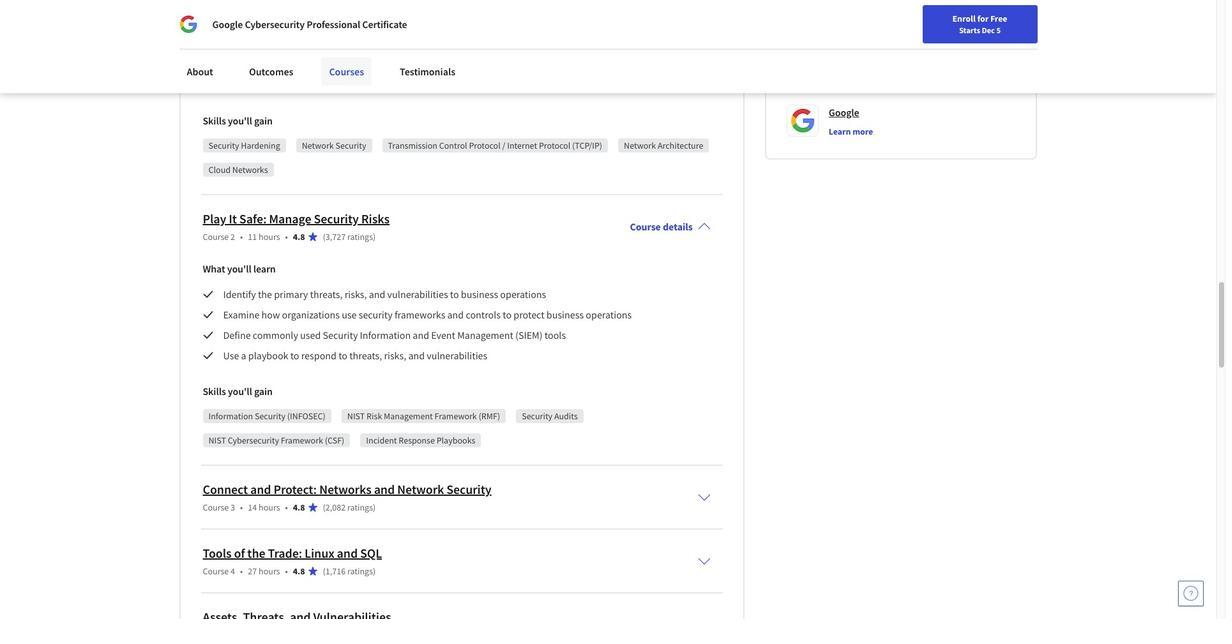 Task type: describe. For each thing, give the bounding box(es) containing it.
course for play it safe: manage security risks
[[203, 231, 229, 243]]

security up nist cybersecurity framework (csf)
[[255, 411, 285, 422]]

identify for identify common tools used by cybersecurity analysts
[[223, 79, 256, 91]]

and up the define commonly used security information and event management (siem) tools
[[369, 288, 385, 301]]

2 vertical spatial security
[[359, 309, 393, 321]]

courses
[[329, 65, 364, 78]]

1 horizontal spatial network
[[397, 482, 444, 498]]

2
[[231, 231, 235, 243]]

recognize core skills and knowledge needed to become a cybersecurity analyst
[[223, 17, 559, 30]]

network security
[[302, 140, 366, 151]]

course 4 • 27 hours •
[[203, 566, 288, 577]]

learn more button
[[829, 125, 873, 138]]

(tcp/ip)
[[572, 140, 602, 151]]

frameworks
[[395, 309, 445, 321]]

course details
[[630, 220, 693, 233]]

learn
[[253, 263, 276, 275]]

5
[[996, 25, 1001, 35]]

you'll for information
[[228, 385, 252, 398]]

primary
[[274, 288, 308, 301]]

and down the define commonly used security information and event management (siem) tools
[[408, 349, 425, 362]]

• right the 2 on the left
[[240, 231, 243, 243]]

control
[[439, 140, 467, 151]]

11
[[248, 231, 257, 243]]

to left respond on the left
[[290, 349, 299, 362]]

0 horizontal spatial management
[[384, 411, 433, 422]]

impact
[[347, 38, 377, 51]]

google for google
[[829, 106, 859, 119]]

play
[[203, 211, 226, 227]]

0 vertical spatial framework
[[435, 411, 477, 422]]

skills you'll gain for information
[[203, 385, 273, 398]]

certificate
[[362, 18, 407, 31]]

protect
[[514, 309, 545, 321]]

• right 4
[[240, 566, 243, 577]]

connect
[[203, 482, 248, 498]]

1 vertical spatial used
[[300, 329, 321, 342]]

examine
[[223, 309, 260, 321]]

1 horizontal spatial operations
[[500, 288, 546, 301]]

analysts
[[416, 79, 451, 91]]

nist risk management framework (rmf)
[[347, 411, 500, 422]]

( 1,716 ratings )
[[323, 566, 376, 577]]

0 vertical spatial operations
[[418, 38, 464, 51]]

professional
[[307, 18, 360, 31]]

1 vertical spatial threats,
[[349, 349, 382, 362]]

course details button
[[620, 203, 721, 251]]

more
[[853, 126, 873, 137]]

course inside course details dropdown button
[[630, 220, 661, 233]]

0 vertical spatial used
[[321, 79, 342, 91]]

commonly
[[253, 329, 298, 342]]

hours for the
[[259, 566, 280, 577]]

hardening
[[241, 140, 280, 151]]

0 horizontal spatial business
[[379, 38, 416, 51]]

security left audits
[[522, 411, 552, 422]]

2 protocol from the left
[[539, 140, 570, 151]]

common
[[258, 79, 296, 91]]

network architecture
[[624, 140, 703, 151]]

4.8 for networks
[[293, 502, 305, 514]]

cloud
[[208, 164, 231, 176]]

(infosec)
[[287, 411, 326, 422]]

8,175,460 learners
[[885, 26, 953, 38]]

2 vertical spatial business
[[547, 309, 584, 321]]

14
[[248, 502, 257, 514]]

google for google cybersecurity professional certificate
[[212, 18, 243, 31]]

) for risks
[[373, 231, 376, 243]]

( for networks
[[323, 502, 326, 514]]

ratings for and
[[347, 502, 373, 514]]

define
[[223, 329, 251, 342]]

to left the protect
[[503, 309, 512, 321]]

google cybersecurity professional certificate
[[212, 18, 407, 31]]

cybersecurity for google
[[245, 18, 305, 31]]

1 horizontal spatial a
[[461, 17, 466, 30]]

identify common tools used by cybersecurity analysts
[[223, 79, 451, 91]]

3,727
[[326, 231, 346, 243]]

0 vertical spatial vulnerabilities
[[387, 288, 448, 301]]

identify the primary threats, risks, and vulnerabilities to business operations
[[223, 288, 546, 301]]

(rmf)
[[479, 411, 500, 422]]

learners
[[923, 26, 953, 38]]

free
[[990, 13, 1007, 24]]

courses link
[[321, 57, 372, 86]]

course 2 • 11 hours •
[[203, 231, 288, 243]]

incident response playbooks
[[366, 435, 475, 447]]

details
[[663, 220, 693, 233]]

google link
[[829, 105, 859, 120]]

manage
[[269, 211, 311, 227]]

analyst
[[528, 17, 559, 30]]

architecture
[[658, 140, 703, 151]]

1 vertical spatial you'll
[[227, 263, 251, 275]]

0 horizontal spatial threats,
[[310, 288, 343, 301]]

(siem)
[[515, 329, 543, 342]]

dec
[[982, 25, 995, 35]]

nist cybersecurity framework (csf)
[[208, 435, 344, 447]]

cloud networks
[[208, 164, 268, 176]]

gain for hardening
[[254, 114, 273, 127]]

security down use
[[323, 329, 358, 342]]

1 vertical spatial information
[[208, 411, 253, 422]]

shopping cart: 1 item image
[[918, 10, 942, 30]]

identify how security attacks impact business operations
[[223, 38, 464, 51]]

network for network architecture
[[624, 140, 656, 151]]

) for and
[[373, 566, 376, 577]]

4
[[231, 566, 235, 577]]

sql
[[360, 545, 382, 561]]

0 vertical spatial the
[[258, 288, 272, 301]]

2,082
[[326, 502, 346, 514]]

course for tools of the trade: linux and sql
[[203, 566, 229, 577]]

27
[[248, 566, 257, 577]]

enroll for free starts dec 5
[[952, 13, 1007, 35]]

cybersecurity for nist
[[228, 435, 279, 447]]

define commonly used security information and event management (siem) tools
[[223, 329, 566, 342]]

explain security ethics
[[223, 58, 318, 71]]

connect and protect: networks and network security
[[203, 482, 492, 498]]

0 vertical spatial security
[[278, 38, 312, 51]]

english button
[[949, 0, 1026, 42]]

explain
[[223, 58, 254, 71]]

learn
[[829, 126, 851, 137]]

enroll
[[952, 13, 976, 24]]

security hardening
[[208, 140, 280, 151]]

learn more
[[829, 126, 873, 137]]

1 vertical spatial the
[[247, 545, 265, 561]]

it
[[229, 211, 237, 227]]

how for identify
[[258, 38, 276, 51]]

course for connect and protect: networks and network security
[[203, 502, 229, 514]]

testimonials link
[[392, 57, 463, 86]]

attacks
[[314, 38, 345, 51]]

and up event
[[447, 309, 464, 321]]

1 vertical spatial business
[[461, 288, 498, 301]]



Task type: locate. For each thing, give the bounding box(es) containing it.
0 vertical spatial cybersecurity
[[245, 18, 305, 31]]

security down identify the primary threats, risks, and vulnerabilities to business operations
[[359, 309, 393, 321]]

google image
[[179, 15, 197, 33]]

0 horizontal spatial google
[[212, 18, 243, 31]]

management up response
[[384, 411, 433, 422]]

outcomes
[[249, 65, 293, 78]]

vulnerabilities up frameworks
[[387, 288, 448, 301]]

2 hours from the top
[[259, 502, 280, 514]]

linux
[[305, 545, 334, 561]]

event
[[431, 329, 455, 342]]

starts
[[959, 25, 980, 35]]

identify
[[223, 38, 256, 51], [223, 79, 256, 91], [223, 288, 256, 301]]

/
[[502, 140, 505, 151]]

0 vertical spatial identify
[[223, 38, 256, 51]]

identify down explain
[[223, 79, 256, 91]]

used down organizations
[[300, 329, 321, 342]]

and up ( 2,082 ratings ) at the bottom left
[[374, 482, 395, 498]]

0 horizontal spatial cybersecurity
[[356, 79, 414, 91]]

skills
[[289, 17, 310, 30]]

1 vertical spatial framework
[[281, 435, 323, 447]]

1 horizontal spatial used
[[321, 79, 342, 91]]

0 horizontal spatial risks,
[[345, 288, 367, 301]]

skills you'll gain for security
[[203, 114, 273, 127]]

incident
[[366, 435, 397, 447]]

3 ( from the top
[[323, 566, 326, 577]]

2 horizontal spatial business
[[547, 309, 584, 321]]

about link
[[179, 57, 221, 86]]

course 3 • 14 hours •
[[203, 502, 288, 514]]

nist for nist risk management framework (rmf)
[[347, 411, 365, 422]]

2 ) from the top
[[373, 502, 376, 514]]

threats, up organizations
[[310, 288, 343, 301]]

framework up playbooks
[[435, 411, 477, 422]]

gain up hardening
[[254, 114, 273, 127]]

to right respond on the left
[[339, 349, 347, 362]]

1 hours from the top
[[259, 231, 280, 243]]

a right use
[[241, 349, 246, 362]]

1 vertical spatial )
[[373, 502, 376, 514]]

and down frameworks
[[413, 329, 429, 342]]

0 vertical spatial management
[[457, 329, 513, 342]]

and up 14
[[250, 482, 271, 498]]

and right skills
[[312, 17, 329, 30]]

business up controls
[[461, 288, 498, 301]]

2 vertical spatial you'll
[[228, 385, 252, 398]]

0 vertical spatial hours
[[259, 231, 280, 243]]

you'll up information security (infosec)
[[228, 385, 252, 398]]

use
[[223, 349, 239, 362]]

cybersecurity left analyst
[[468, 17, 526, 30]]

network right hardening
[[302, 140, 334, 151]]

2 vertical spatial operations
[[586, 309, 632, 321]]

1 vertical spatial skills you'll gain
[[203, 385, 273, 398]]

1 ( from the top
[[323, 231, 326, 243]]

management
[[457, 329, 513, 342], [384, 411, 433, 422]]

1 horizontal spatial business
[[461, 288, 498, 301]]

tools of the trade: linux and sql
[[203, 545, 382, 561]]

of
[[234, 545, 245, 561]]

1 vertical spatial ratings
[[347, 502, 373, 514]]

2 ratings from the top
[[347, 502, 373, 514]]

1 vertical spatial cybersecurity
[[356, 79, 414, 91]]

1 vertical spatial a
[[241, 349, 246, 362]]

how up explain security ethics
[[258, 38, 276, 51]]

framework down (infosec)
[[281, 435, 323, 447]]

2 horizontal spatial network
[[624, 140, 656, 151]]

networks
[[232, 164, 268, 176], [319, 482, 371, 498]]

skills for information security (infosec)
[[203, 385, 226, 398]]

( for manage
[[323, 231, 326, 243]]

(
[[323, 231, 326, 243], [323, 502, 326, 514], [323, 566, 326, 577]]

1 protocol from the left
[[469, 140, 500, 151]]

( 2,082 ratings )
[[323, 502, 376, 514]]

the down learn
[[258, 288, 272, 301]]

you'll
[[228, 114, 252, 127], [227, 263, 251, 275], [228, 385, 252, 398]]

how
[[258, 38, 276, 51], [262, 309, 280, 321]]

0 vertical spatial networks
[[232, 164, 268, 176]]

0 vertical spatial cybersecurity
[[468, 17, 526, 30]]

tools
[[203, 545, 231, 561]]

information up nist cybersecurity framework (csf)
[[208, 411, 253, 422]]

play it safe: manage security risks link
[[203, 211, 390, 227]]

google up learn
[[829, 106, 859, 119]]

tools right (siem)
[[545, 329, 566, 342]]

( down connect and protect: networks and network security
[[323, 502, 326, 514]]

• down manage
[[285, 231, 288, 243]]

3 ) from the top
[[373, 566, 376, 577]]

4.8 for trade:
[[293, 566, 305, 577]]

3 identify from the top
[[223, 288, 256, 301]]

ratings for security
[[347, 231, 373, 243]]

0 horizontal spatial framework
[[281, 435, 323, 447]]

management down controls
[[457, 329, 513, 342]]

•
[[240, 231, 243, 243], [285, 231, 288, 243], [240, 502, 243, 514], [285, 502, 288, 514], [240, 566, 243, 577], [285, 566, 288, 577]]

how up commonly
[[262, 309, 280, 321]]

identify for identify how security attacks impact business operations
[[223, 38, 256, 51]]

risk
[[367, 411, 382, 422]]

( for trade:
[[323, 566, 326, 577]]

1 vertical spatial tools
[[545, 329, 566, 342]]

a right become
[[461, 17, 466, 30]]

security up 3,727
[[314, 211, 359, 227]]

cybersecurity up explain security ethics
[[245, 18, 305, 31]]

respond
[[301, 349, 337, 362]]

security down skills
[[278, 38, 312, 51]]

None search field
[[182, 8, 489, 34]]

security down by
[[336, 140, 366, 151]]

1 skills from the top
[[203, 114, 226, 127]]

3 hours from the top
[[259, 566, 280, 577]]

) down the connect and protect: networks and network security link
[[373, 502, 376, 514]]

• down trade:
[[285, 566, 288, 577]]

information security (infosec)
[[208, 411, 326, 422]]

0 vertical spatial nist
[[347, 411, 365, 422]]

you'll for security
[[228, 114, 252, 127]]

core
[[269, 17, 287, 30]]

to up examine how organizations use security frameworks and controls to protect business operations
[[450, 288, 459, 301]]

security
[[278, 38, 312, 51], [256, 58, 290, 71], [359, 309, 393, 321]]

by
[[344, 79, 354, 91]]

1 vertical spatial networks
[[319, 482, 371, 498]]

become
[[425, 17, 459, 30]]

1 vertical spatial security
[[256, 58, 290, 71]]

4.8 down tools of the trade: linux and sql link
[[293, 566, 305, 577]]

0 horizontal spatial used
[[300, 329, 321, 342]]

you'll left learn
[[227, 263, 251, 275]]

3 ratings from the top
[[347, 566, 373, 577]]

1 ) from the top
[[373, 231, 376, 243]]

network for network security
[[302, 140, 334, 151]]

2 skills from the top
[[203, 385, 226, 398]]

what you'll learn
[[203, 263, 276, 275]]

the
[[258, 288, 272, 301], [247, 545, 265, 561]]

help center image
[[1183, 586, 1199, 602]]

1 horizontal spatial cybersecurity
[[468, 17, 526, 30]]

2 vertical spatial hours
[[259, 566, 280, 577]]

0 horizontal spatial network
[[302, 140, 334, 151]]

audits
[[554, 411, 578, 422]]

ratings down risks at the left top of the page
[[347, 231, 373, 243]]

2 skills you'll gain from the top
[[203, 385, 273, 398]]

4.8 down play it safe: manage security risks
[[293, 231, 305, 243]]

0 horizontal spatial protocol
[[469, 140, 500, 151]]

transmission control protocol / internet protocol (tcp/ip)
[[388, 140, 602, 151]]

course left details
[[630, 220, 661, 233]]

1 skills you'll gain from the top
[[203, 114, 273, 127]]

2 identify from the top
[[223, 79, 256, 91]]

1 horizontal spatial framework
[[435, 411, 477, 422]]

business right the protect
[[547, 309, 584, 321]]

cybersecurity
[[468, 17, 526, 30], [356, 79, 414, 91]]

0 horizontal spatial tools
[[298, 79, 319, 91]]

) down the sql
[[373, 566, 376, 577]]

transmission
[[388, 140, 437, 151]]

security up cloud
[[208, 140, 239, 151]]

1 vertical spatial risks,
[[384, 349, 406, 362]]

1 gain from the top
[[254, 114, 273, 127]]

hours right 27
[[259, 566, 280, 577]]

0 vertical spatial (
[[323, 231, 326, 243]]

nist left risk
[[347, 411, 365, 422]]

1 vertical spatial how
[[262, 309, 280, 321]]

1 vertical spatial identify
[[223, 79, 256, 91]]

1 horizontal spatial google
[[829, 106, 859, 119]]

2 4.8 from the top
[[293, 502, 305, 514]]

1 horizontal spatial risks,
[[384, 349, 406, 362]]

the right of
[[247, 545, 265, 561]]

used left by
[[321, 79, 342, 91]]

0 vertical spatial risks,
[[345, 288, 367, 301]]

0 horizontal spatial nist
[[208, 435, 226, 447]]

needed
[[380, 17, 412, 30]]

use
[[342, 309, 357, 321]]

security audits
[[522, 411, 578, 422]]

risks, down the define commonly used security information and event management (siem) tools
[[384, 349, 406, 362]]

0 vertical spatial tools
[[298, 79, 319, 91]]

course left 3
[[203, 502, 229, 514]]

you'll up security hardening
[[228, 114, 252, 127]]

1 horizontal spatial tools
[[545, 329, 566, 342]]

framework
[[435, 411, 477, 422], [281, 435, 323, 447]]

gain for security
[[254, 385, 273, 398]]

knowledge
[[331, 17, 378, 30]]

0 horizontal spatial a
[[241, 349, 246, 362]]

1 horizontal spatial nist
[[347, 411, 365, 422]]

business down the needed
[[379, 38, 416, 51]]

(csf)
[[325, 435, 344, 447]]

cybersecurity down information security (infosec)
[[228, 435, 279, 447]]

4.8 down protect:
[[293, 502, 305, 514]]

cybersecurity right by
[[356, 79, 414, 91]]

1 identify from the top
[[223, 38, 256, 51]]

and up ( 1,716 ratings )
[[337, 545, 358, 561]]

1 vertical spatial gain
[[254, 385, 273, 398]]

nist for nist cybersecurity framework (csf)
[[208, 435, 226, 447]]

playbook
[[248, 349, 288, 362]]

cybersecurity
[[245, 18, 305, 31], [228, 435, 279, 447]]

skills up security hardening
[[203, 114, 226, 127]]

1 horizontal spatial protocol
[[539, 140, 570, 151]]

identify up explain
[[223, 38, 256, 51]]

identify up examine
[[223, 288, 256, 301]]

0 horizontal spatial operations
[[418, 38, 464, 51]]

skills you'll gain down use
[[203, 385, 273, 398]]

skills you'll gain up security hardening
[[203, 114, 273, 127]]

2 vertical spatial identify
[[223, 288, 256, 301]]

1 vertical spatial vulnerabilities
[[427, 349, 487, 362]]

outcomes link
[[241, 57, 301, 86]]

skills you'll gain
[[203, 114, 273, 127], [203, 385, 273, 398]]

4.8
[[293, 231, 305, 243], [293, 502, 305, 514], [293, 566, 305, 577]]

( down linux
[[323, 566, 326, 577]]

risks, up use
[[345, 288, 367, 301]]

gain
[[254, 114, 273, 127], [254, 385, 273, 398]]

2 vertical spatial (
[[323, 566, 326, 577]]

security down playbooks
[[447, 482, 492, 498]]

1 vertical spatial google
[[829, 106, 859, 119]]

playbooks
[[437, 435, 475, 447]]

hours
[[259, 231, 280, 243], [259, 502, 280, 514], [259, 566, 280, 577]]

1 horizontal spatial information
[[360, 329, 411, 342]]

how for examine
[[262, 309, 280, 321]]

0 vertical spatial how
[[258, 38, 276, 51]]

ratings down the connect and protect: networks and network security link
[[347, 502, 373, 514]]

) for network
[[373, 502, 376, 514]]

play it safe: manage security risks
[[203, 211, 390, 227]]

1 vertical spatial (
[[323, 502, 326, 514]]

protocol left the "/"
[[469, 140, 500, 151]]

0 vertical spatial skills
[[203, 114, 226, 127]]

safe:
[[239, 211, 267, 227]]

recognize
[[223, 17, 267, 30]]

internet
[[507, 140, 537, 151]]

0 vertical spatial ratings
[[347, 231, 373, 243]]

information up "use a playbook to respond to threats, risks, and vulnerabilities" on the bottom of page
[[360, 329, 411, 342]]

( down play it safe: manage security risks link
[[323, 231, 326, 243]]

0 vertical spatial you'll
[[228, 114, 252, 127]]

organizations
[[282, 309, 340, 321]]

google right google icon at the top left of page
[[212, 18, 243, 31]]

nist
[[347, 411, 365, 422], [208, 435, 226, 447]]

networks up ( 2,082 ratings ) at the bottom left
[[319, 482, 371, 498]]

hours right 11 on the left of the page
[[259, 231, 280, 243]]

1 4.8 from the top
[[293, 231, 305, 243]]

0 vertical spatial business
[[379, 38, 416, 51]]

1 vertical spatial skills
[[203, 385, 226, 398]]

• down protect:
[[285, 502, 288, 514]]

network down incident response playbooks
[[397, 482, 444, 498]]

skills for security hardening
[[203, 114, 226, 127]]

1 horizontal spatial threats,
[[349, 349, 382, 362]]

about
[[187, 65, 213, 78]]

1 vertical spatial hours
[[259, 502, 280, 514]]

8,175,460
[[885, 26, 921, 38]]

vulnerabilities down event
[[427, 349, 487, 362]]

1 vertical spatial operations
[[500, 288, 546, 301]]

protect:
[[274, 482, 317, 498]]

identify for identify the primary threats, risks, and vulnerabilities to business operations
[[223, 288, 256, 301]]

1 vertical spatial nist
[[208, 435, 226, 447]]

) down risks at the left top of the page
[[373, 231, 376, 243]]

0 vertical spatial information
[[360, 329, 411, 342]]

1 horizontal spatial management
[[457, 329, 513, 342]]

testimonials
[[400, 65, 455, 78]]

1 vertical spatial cybersecurity
[[228, 435, 279, 447]]

networks down security hardening
[[232, 164, 268, 176]]

0 vertical spatial google
[[212, 18, 243, 31]]

threats, down the define commonly used security information and event management (siem) tools
[[349, 349, 382, 362]]

3
[[231, 502, 235, 514]]

security up common
[[256, 58, 290, 71]]

course left the 2 on the left
[[203, 231, 229, 243]]

response
[[399, 435, 435, 447]]

nist up the connect
[[208, 435, 226, 447]]

1 vertical spatial 4.8
[[293, 502, 305, 514]]

ethics
[[292, 58, 318, 71]]

gain up information security (infosec)
[[254, 385, 273, 398]]

3 4.8 from the top
[[293, 566, 305, 577]]

4.8 for manage
[[293, 231, 305, 243]]

ratings down the sql
[[347, 566, 373, 577]]

0 vertical spatial skills you'll gain
[[203, 114, 273, 127]]

2 vertical spatial 4.8
[[293, 566, 305, 577]]

to right the needed
[[414, 17, 423, 30]]

2 horizontal spatial operations
[[586, 309, 632, 321]]

network left architecture
[[624, 140, 656, 151]]

• right 3
[[240, 502, 243, 514]]

information
[[360, 329, 411, 342], [208, 411, 253, 422]]

0 vertical spatial )
[[373, 231, 376, 243]]

tools down ethics
[[298, 79, 319, 91]]

( 3,727 ratings )
[[323, 231, 376, 243]]

0 horizontal spatial information
[[208, 411, 253, 422]]

0 horizontal spatial networks
[[232, 164, 268, 176]]

2 ( from the top
[[323, 502, 326, 514]]

0 vertical spatial a
[[461, 17, 466, 30]]

hours for safe:
[[259, 231, 280, 243]]

ratings for linux
[[347, 566, 373, 577]]

1 horizontal spatial networks
[[319, 482, 371, 498]]

course
[[630, 220, 661, 233], [203, 231, 229, 243], [203, 502, 229, 514], [203, 566, 229, 577]]

skills down use
[[203, 385, 226, 398]]

what
[[203, 263, 225, 275]]

2 vertical spatial )
[[373, 566, 376, 577]]

1,716
[[326, 566, 346, 577]]

protocol right internet
[[539, 140, 570, 151]]

1 ratings from the top
[[347, 231, 373, 243]]

hours for protect:
[[259, 502, 280, 514]]

course left 4
[[203, 566, 229, 577]]

1 vertical spatial management
[[384, 411, 433, 422]]

2 gain from the top
[[254, 385, 273, 398]]

2 vertical spatial ratings
[[347, 566, 373, 577]]

use a playbook to respond to threats, risks, and vulnerabilities
[[223, 349, 487, 362]]

hours right 14
[[259, 502, 280, 514]]

0 vertical spatial 4.8
[[293, 231, 305, 243]]



Task type: vqa. For each thing, say whether or not it's contained in the screenshot.
Each within The Dartmouth MEng in Computer Engineering is competitively priced, at $44,100 in total for the program. Each of the nine graduate-level courses costs $4,900. The final course, the capstone project, draws on learning from the eight topics covered on the other courses.
no



